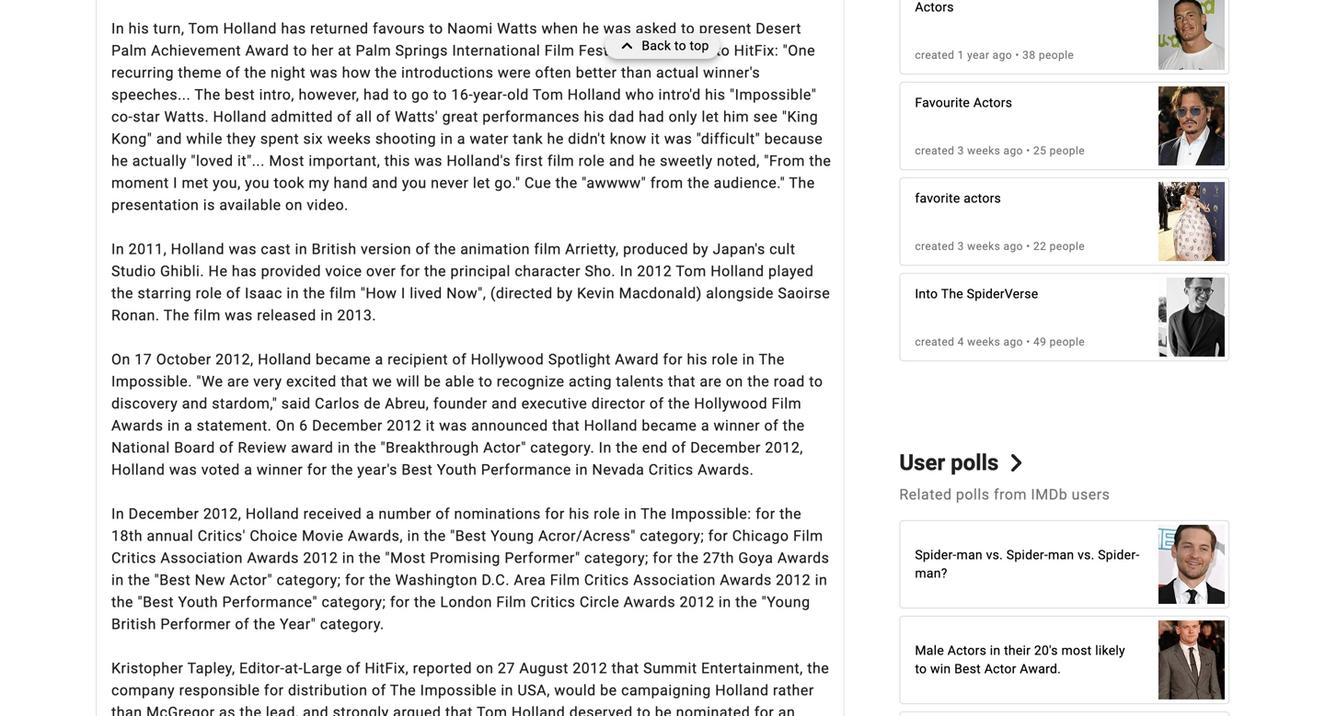 Task type: describe. For each thing, give the bounding box(es) containing it.
1 created from the top
[[915, 49, 955, 62]]

favourite actors
[[915, 95, 1012, 110]]

year
[[967, 49, 990, 62]]

back to top
[[642, 38, 709, 53]]

ago for favorite actors
[[1004, 240, 1023, 253]]

likely
[[1095, 644, 1125, 659]]

favorite actors
[[915, 191, 1001, 206]]

john cena image
[[1159, 0, 1225, 79]]

weeks for actors
[[967, 145, 1000, 157]]

from
[[994, 486, 1027, 504]]

polls for related
[[956, 486, 990, 504]]

• for into the spiderverse
[[1026, 336, 1030, 349]]

related
[[899, 486, 952, 504]]

users
[[1072, 486, 1110, 504]]

ago for favourite actors
[[1004, 145, 1023, 157]]

created 3 weeks ago • 25 people
[[915, 145, 1085, 157]]

created 4 weeks ago • 49 people
[[915, 336, 1085, 349]]

4
[[958, 336, 964, 349]]

actors for male
[[948, 644, 987, 659]]

favorite
[[915, 191, 960, 206]]

back to top button
[[605, 33, 720, 59]]

jack o'connell image
[[1159, 612, 1225, 710]]

the
[[941, 287, 963, 302]]

3 for favourite
[[958, 145, 964, 157]]

their
[[1004, 644, 1031, 659]]

weeks for the
[[967, 336, 1000, 349]]

created for into
[[915, 336, 955, 349]]

user polls link
[[899, 450, 1025, 477]]

tom holland image
[[1159, 269, 1225, 367]]

38
[[1023, 49, 1036, 62]]

2 man from the left
[[1048, 548, 1074, 563]]

people right 38
[[1039, 49, 1074, 62]]

expand less image
[[616, 33, 642, 59]]

1 man from the left
[[957, 548, 983, 563]]



Task type: locate. For each thing, give the bounding box(es) containing it.
people
[[1039, 49, 1074, 62], [1050, 145, 1085, 157], [1050, 240, 1085, 253], [1050, 336, 1085, 349]]

• left 49
[[1026, 336, 1030, 349]]

people for into the spiderverse
[[1050, 336, 1085, 349]]

spider-man vs. spider-man vs. spider- man?
[[915, 548, 1140, 581]]

to inside male actors in their 20's most likely to win best actor award.
[[915, 662, 927, 677]]

to
[[674, 38, 686, 53], [915, 662, 927, 677]]

3 up favorite actors on the right top
[[958, 145, 964, 157]]

3 spider- from the left
[[1098, 548, 1140, 563]]

2 spider- from the left
[[1007, 548, 1048, 563]]

created
[[915, 49, 955, 62], [915, 145, 955, 157], [915, 240, 955, 253], [915, 336, 955, 349]]

1 horizontal spatial spider-
[[1007, 548, 1048, 563]]

actor
[[984, 662, 1016, 677]]

people for favourite actors
[[1050, 145, 1085, 157]]

0 vertical spatial actors
[[973, 95, 1012, 110]]

2 horizontal spatial spider-
[[1098, 548, 1140, 563]]

back
[[642, 38, 671, 53]]

1 vertical spatial to
[[915, 662, 927, 677]]

2 vs. from the left
[[1078, 548, 1095, 563]]

vs. down related polls from imdb users
[[986, 548, 1003, 563]]

chevron right inline image
[[1008, 454, 1025, 472]]

22
[[1033, 240, 1047, 253]]

most
[[1061, 644, 1092, 659]]

2 weeks from the top
[[967, 240, 1000, 253]]

polls left chevron right inline image
[[951, 450, 999, 476]]

0 horizontal spatial vs.
[[986, 548, 1003, 563]]

weeks right 4
[[967, 336, 1000, 349]]

2 vertical spatial weeks
[[967, 336, 1000, 349]]

favourite
[[915, 95, 970, 110]]

1 horizontal spatial vs.
[[1078, 548, 1095, 563]]

weeks up actors
[[967, 145, 1000, 157]]

spiderverse
[[967, 287, 1038, 302]]

3 weeks from the top
[[967, 336, 1000, 349]]

weeks for actors
[[967, 240, 1000, 253]]

• left 22
[[1026, 240, 1030, 253]]

spider- down from
[[1007, 548, 1048, 563]]

1 vertical spatial polls
[[956, 486, 990, 504]]

ago right "year"
[[993, 49, 1012, 62]]

3 down favorite actors on the right top
[[958, 240, 964, 253]]

related polls from imdb users
[[899, 486, 1110, 504]]

weeks
[[967, 145, 1000, 157], [967, 240, 1000, 253], [967, 336, 1000, 349]]

best
[[954, 662, 981, 677]]

into the spiderverse
[[915, 287, 1038, 302]]

2 3 from the top
[[958, 240, 964, 253]]

actors
[[964, 191, 1001, 206]]

vs.
[[986, 548, 1003, 563], [1078, 548, 1095, 563]]

actors for favourite
[[973, 95, 1012, 110]]

created up "favorite"
[[915, 145, 955, 157]]

people right 25
[[1050, 145, 1085, 157]]

1 horizontal spatial to
[[915, 662, 927, 677]]

people right 22
[[1050, 240, 1085, 253]]

1 horizontal spatial man
[[1048, 548, 1074, 563]]

award.
[[1020, 662, 1061, 677]]

user
[[899, 450, 945, 476]]

created 3 weeks ago • 22 people
[[915, 240, 1085, 253]]

ago left 25
[[1004, 145, 1023, 157]]

created left 4
[[915, 336, 955, 349]]

polls
[[951, 450, 999, 476], [956, 486, 990, 504]]

4 created from the top
[[915, 336, 955, 349]]

1 vertical spatial weeks
[[967, 240, 1000, 253]]

polls down user polls link
[[956, 486, 990, 504]]

in
[[990, 644, 1001, 659]]

1 weeks from the top
[[967, 145, 1000, 157]]

top
[[690, 38, 709, 53]]

user polls
[[899, 450, 999, 476]]

tobey maguire image
[[1159, 516, 1225, 614]]

people for favorite actors
[[1050, 240, 1085, 253]]

to left win
[[915, 662, 927, 677]]

spider-
[[915, 548, 957, 563], [1007, 548, 1048, 563], [1098, 548, 1140, 563]]

created 1 year ago • 38 people
[[915, 49, 1074, 62]]

• for favorite actors
[[1026, 240, 1030, 253]]

• left 25
[[1026, 145, 1030, 157]]

to left top
[[674, 38, 686, 53]]

millie bobby brown at an event for the 70th primetime emmy awards (2018) image
[[1159, 173, 1225, 271]]

0 horizontal spatial to
[[674, 38, 686, 53]]

3 for favorite
[[958, 240, 964, 253]]

spider- down users
[[1098, 548, 1140, 563]]

polls for user
[[951, 450, 999, 476]]

win
[[930, 662, 951, 677]]

weeks down actors
[[967, 240, 1000, 253]]

johnny depp at an event for waiting for the barbarians (2019) image
[[1159, 77, 1225, 175]]

created for favorite
[[915, 240, 955, 253]]

people right 49
[[1050, 336, 1085, 349]]

• left 38
[[1015, 49, 1019, 62]]

• for favourite actors
[[1026, 145, 1030, 157]]

created left 1 on the top right of the page
[[915, 49, 955, 62]]

1 spider- from the left
[[915, 548, 957, 563]]

to inside button
[[674, 38, 686, 53]]

male actors in their 20's most likely to win best actor award. link
[[900, 612, 1229, 710]]

actors inside male actors in their 20's most likely to win best actor award.
[[948, 644, 987, 659]]

man?
[[915, 566, 947, 581]]

actors up best
[[948, 644, 987, 659]]

0 horizontal spatial spider-
[[915, 548, 957, 563]]

0 vertical spatial 3
[[958, 145, 964, 157]]

spider-man vs. spider-man vs. spider- man? link
[[900, 516, 1229, 614]]

man down related polls from imdb users
[[957, 548, 983, 563]]

male actors in their 20's most likely to win best actor award.
[[915, 644, 1125, 677]]

created down "favorite"
[[915, 240, 955, 253]]

imdb
[[1031, 486, 1068, 504]]

49
[[1033, 336, 1047, 349]]

1 3 from the top
[[958, 145, 964, 157]]

man down imdb
[[1048, 548, 1074, 563]]

ago left 49
[[1004, 336, 1023, 349]]

20's
[[1034, 644, 1058, 659]]

ago left 22
[[1004, 240, 1023, 253]]

25
[[1033, 145, 1047, 157]]

created for favourite
[[915, 145, 955, 157]]

ago
[[993, 49, 1012, 62], [1004, 145, 1023, 157], [1004, 240, 1023, 253], [1004, 336, 1023, 349]]

1
[[958, 49, 964, 62]]

3
[[958, 145, 964, 157], [958, 240, 964, 253]]

man
[[957, 548, 983, 563], [1048, 548, 1074, 563]]

ago for into the spiderverse
[[1004, 336, 1023, 349]]

spider- up the man?
[[915, 548, 957, 563]]

2 created from the top
[[915, 145, 955, 157]]

0 vertical spatial polls
[[951, 450, 999, 476]]

0 vertical spatial to
[[674, 38, 686, 53]]

male
[[915, 644, 944, 659]]

3 created from the top
[[915, 240, 955, 253]]

1 vs. from the left
[[986, 548, 1003, 563]]

into
[[915, 287, 938, 302]]

vs. down users
[[1078, 548, 1095, 563]]

1 vertical spatial 3
[[958, 240, 964, 253]]

actors
[[973, 95, 1012, 110], [948, 644, 987, 659]]

0 vertical spatial weeks
[[967, 145, 1000, 157]]

•
[[1015, 49, 1019, 62], [1026, 145, 1030, 157], [1026, 240, 1030, 253], [1026, 336, 1030, 349]]

1 vertical spatial actors
[[948, 644, 987, 659]]

actors down created 1 year ago • 38 people on the top right of page
[[973, 95, 1012, 110]]

0 horizontal spatial man
[[957, 548, 983, 563]]



Task type: vqa. For each thing, say whether or not it's contained in the screenshot.
'SEE THE GALLERY'
no



